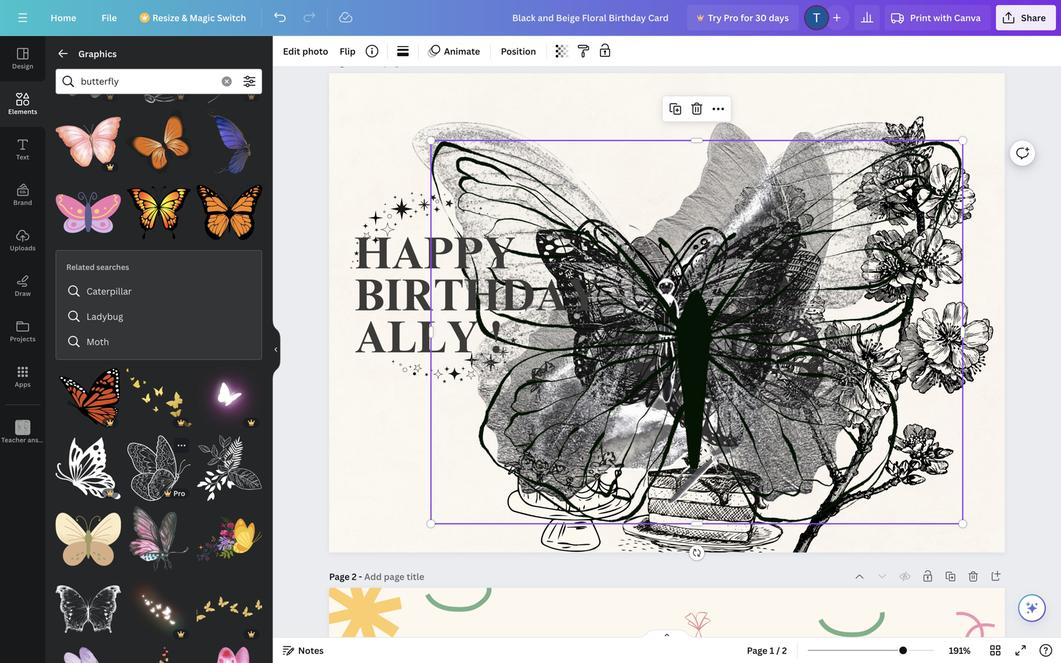 Task type: vqa. For each thing, say whether or not it's contained in the screenshot.
list
no



Task type: describe. For each thing, give the bounding box(es) containing it.
pink watercolor butterfly image
[[56, 109, 121, 175]]

elements
[[8, 107, 37, 116]]

days
[[769, 12, 789, 24]]

butterfly admiral image
[[56, 365, 121, 431]]

watercolor lilac pastel butterfly image
[[56, 648, 121, 664]]

hide image
[[272, 320, 281, 380]]

illustration of butterfly image
[[197, 180, 262, 245]]

page 1 / 2 button
[[742, 641, 793, 661]]

edit photo
[[283, 45, 328, 57]]

cute rainbow butterflies flying. pride month design element image
[[126, 648, 192, 664]]

photo
[[303, 45, 328, 57]]

draw
[[15, 289, 31, 298]]

text
[[16, 153, 29, 161]]

show pages image
[[637, 630, 698, 640]]

cottegecore butterfly nature elements image
[[56, 506, 121, 572]]

moth button
[[61, 329, 257, 355]]

0 horizontal spatial 2
[[352, 571, 357, 583]]

notes button
[[278, 641, 329, 661]]

print
[[911, 12, 932, 24]]

page for page 1
[[329, 56, 350, 68]]

butterfly watercolor insect hand painted image
[[126, 506, 192, 572]]

switch
[[217, 12, 246, 24]]

vector image image
[[126, 180, 192, 245]]

caterpillar button
[[61, 279, 257, 304]]

;
[[22, 437, 24, 444]]

try pro for 30 days button
[[688, 5, 800, 30]]

uploads
[[10, 244, 36, 253]]

3d blue butterfly image
[[197, 109, 262, 175]]

answer
[[28, 436, 50, 445]]

yellow butterfly image
[[126, 365, 192, 431]]

Page title text field
[[365, 571, 426, 583]]

draw button
[[0, 264, 46, 309]]

page 1 -
[[329, 56, 364, 68]]

edit
[[283, 45, 300, 57]]

projects
[[10, 335, 36, 344]]

edit photo button
[[278, 41, 334, 61]]

ladybug
[[87, 311, 123, 323]]

related
[[66, 262, 95, 272]]

canva assistant image
[[1025, 601, 1040, 616]]

Search graphics search field
[[81, 70, 214, 94]]

ally !
[[355, 320, 503, 365]]

teacher answer keys
[[1, 436, 66, 445]]

apps button
[[0, 355, 46, 400]]

1 for /
[[770, 645, 775, 657]]

notes
[[298, 645, 324, 657]]

print with canva button
[[886, 5, 992, 30]]

file
[[102, 12, 117, 24]]

for
[[741, 12, 754, 24]]

position button
[[496, 41, 542, 61]]

watercolor illustration of the blue butterfly image
[[56, 39, 121, 104]]

animate
[[444, 45, 480, 57]]

!
[[490, 320, 503, 365]]

canva
[[955, 12, 982, 24]]

birthday
[[355, 278, 600, 323]]

print with canva
[[911, 12, 982, 24]]

- for page 1 -
[[359, 56, 362, 68]]

related searches list
[[61, 279, 257, 355]]

resize & magic switch
[[152, 12, 246, 24]]

file button
[[91, 5, 127, 30]]

caterpillar
[[87, 285, 132, 297]]

with
[[934, 12, 953, 24]]

/
[[777, 645, 781, 657]]

home
[[51, 12, 76, 24]]



Task type: locate. For each thing, give the bounding box(es) containing it.
happy
[[355, 236, 516, 281]]

1 vertical spatial -
[[359, 571, 362, 583]]

shimmering butterflies image
[[126, 577, 192, 643]]

page 2 -
[[329, 571, 365, 583]]

1 vertical spatial 1
[[770, 645, 775, 657]]

pro up butterfly watercolor insect hand painted image
[[174, 489, 185, 498]]

try pro for 30 days
[[709, 12, 789, 24]]

uploads button
[[0, 218, 46, 264]]

teacher
[[1, 436, 26, 445]]

30
[[756, 12, 767, 24]]

0 horizontal spatial 1
[[352, 56, 357, 68]]

main menu bar
[[0, 0, 1062, 36]]

flip button
[[335, 41, 361, 61]]

1 vertical spatial pro
[[174, 489, 185, 498]]

0 horizontal spatial pro
[[174, 489, 185, 498]]

1 horizontal spatial 1
[[770, 645, 775, 657]]

projects button
[[0, 309, 46, 355]]

1 vertical spatial 2
[[783, 645, 788, 657]]

graphics
[[78, 48, 117, 60]]

page right photo
[[329, 56, 350, 68]]

2 right /
[[783, 645, 788, 657]]

try
[[709, 12, 722, 24]]

pro
[[724, 12, 739, 24], [174, 489, 185, 498]]

0 vertical spatial pro
[[724, 12, 739, 24]]

1 vertical spatial page
[[329, 571, 350, 583]]

Design title text field
[[502, 5, 683, 30]]

&
[[182, 12, 188, 24]]

blur motion butterfly image
[[197, 365, 262, 431]]

animate button
[[424, 41, 485, 61]]

pro group
[[126, 436, 192, 501]]

page left page title text field
[[329, 571, 350, 583]]

2 inside button
[[783, 645, 788, 657]]

- left page title text field
[[359, 571, 362, 583]]

1 left /
[[770, 645, 775, 657]]

0 vertical spatial 2
[[352, 571, 357, 583]]

191%
[[950, 645, 971, 657]]

Page title text field
[[364, 56, 426, 68]]

2 vertical spatial page
[[747, 645, 768, 657]]

-
[[359, 56, 362, 68], [359, 571, 362, 583]]

1 for -
[[352, 56, 357, 68]]

design
[[12, 62, 33, 70]]

searches
[[96, 262, 129, 272]]

resize
[[152, 12, 180, 24]]

0 vertical spatial page
[[329, 56, 350, 68]]

brand
[[13, 198, 32, 207]]

home link
[[40, 5, 86, 30]]

1 right photo
[[352, 56, 357, 68]]

page left /
[[747, 645, 768, 657]]

moth
[[87, 336, 109, 348]]

- for page 2 -
[[359, 571, 362, 583]]

resize & magic switch button
[[132, 5, 256, 30]]

watercolor butterfly image
[[197, 648, 262, 664]]

colorful organic butterfly image
[[56, 180, 121, 245]]

- right flip
[[359, 56, 362, 68]]

ally
[[355, 320, 479, 365]]

page 1 / 2
[[747, 645, 788, 657]]

illustration of a butterfly image
[[126, 109, 192, 175]]

191% button
[[940, 641, 981, 661]]

pro left for
[[724, 12, 739, 24]]

group
[[56, 39, 121, 104], [126, 39, 192, 104], [197, 39, 262, 104], [56, 102, 121, 175], [126, 102, 192, 175], [197, 102, 262, 175], [56, 172, 121, 245], [126, 172, 192, 245], [197, 172, 262, 245], [56, 358, 121, 431], [126, 358, 192, 431], [197, 358, 262, 431], [56, 428, 121, 501], [197, 428, 262, 501], [56, 499, 121, 572], [126, 499, 192, 572], [197, 506, 262, 572], [126, 577, 192, 643], [197, 577, 262, 643], [126, 640, 192, 664], [197, 640, 262, 664], [56, 648, 121, 664]]

share
[[1022, 12, 1047, 24]]

pro inside button
[[724, 12, 739, 24]]

page for page 2
[[329, 571, 350, 583]]

keys
[[51, 436, 66, 445]]

ladybug button
[[61, 304, 257, 329]]

0 vertical spatial -
[[359, 56, 362, 68]]

page inside button
[[747, 645, 768, 657]]

apps
[[15, 380, 31, 389]]

side panel tab list
[[0, 36, 66, 456]]

flip
[[340, 45, 356, 57]]

pro inside group
[[174, 489, 185, 498]]

related searches
[[66, 262, 129, 272]]

brand button
[[0, 173, 46, 218]]

golden butterfly image
[[197, 577, 262, 643]]

page
[[329, 56, 350, 68], [329, 571, 350, 583], [747, 645, 768, 657]]

1 inside page 1 / 2 button
[[770, 645, 775, 657]]

text button
[[0, 127, 46, 173]]

0 vertical spatial 1
[[352, 56, 357, 68]]

share button
[[997, 5, 1057, 30]]

elements button
[[0, 82, 46, 127]]

design button
[[0, 36, 46, 82]]

2 left page title text field
[[352, 571, 357, 583]]

decorative butterfly and flowers image
[[197, 506, 262, 572]]

position
[[501, 45, 536, 57]]

1 horizontal spatial pro
[[724, 12, 739, 24]]

1
[[352, 56, 357, 68], [770, 645, 775, 657]]

magic
[[190, 12, 215, 24]]

1 horizontal spatial 2
[[783, 645, 788, 657]]

2
[[352, 571, 357, 583], [783, 645, 788, 657]]



